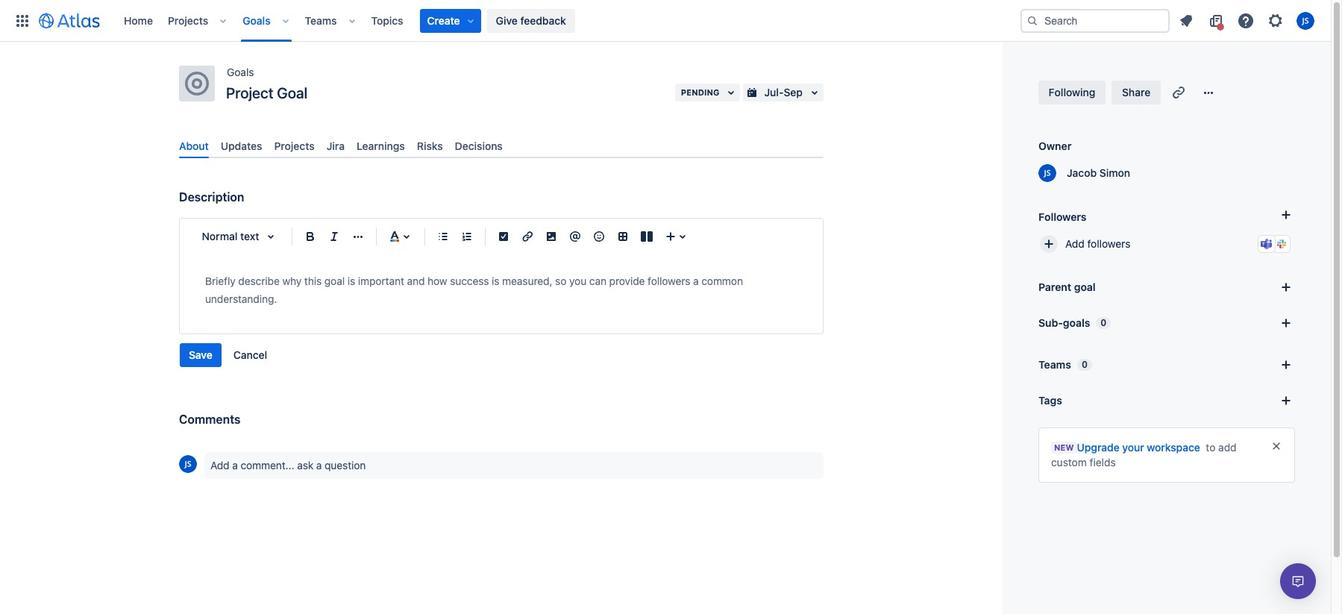 Task type: describe. For each thing, give the bounding box(es) containing it.
goals for goals project goal
[[227, 66, 254, 78]]

more formatting image
[[349, 228, 367, 246]]

jul-
[[764, 86, 784, 98]]

topics
[[371, 14, 403, 26]]

add tag image
[[1277, 392, 1295, 410]]

following button
[[1039, 81, 1106, 104]]

pending button
[[675, 84, 741, 101]]

cancel button
[[224, 343, 276, 367]]

tags
[[1039, 394, 1062, 407]]

action item image
[[495, 228, 513, 246]]

tab list containing about
[[173, 134, 830, 158]]

jul-sep button
[[744, 84, 824, 101]]

pending
[[681, 87, 720, 97]]

open intercom messenger image
[[1289, 572, 1307, 590]]

add image, video, or file image
[[542, 228, 560, 246]]

settings image
[[1267, 12, 1285, 29]]

2 a from the left
[[316, 459, 322, 472]]

save button
[[180, 343, 221, 367]]

help image
[[1237, 12, 1255, 29]]

numbered list ⌘⇧7 image
[[458, 228, 476, 246]]

fields
[[1090, 456, 1116, 469]]

feedback
[[520, 14, 566, 26]]

add a follower image
[[1277, 206, 1295, 224]]

comment...
[[241, 459, 294, 472]]

goal
[[277, 84, 308, 101]]

cancel
[[233, 349, 267, 361]]

new upgrade your workspace
[[1054, 441, 1200, 454]]

close banner image
[[1271, 440, 1283, 452]]

msteams logo showing  channels are connected to this goal image
[[1261, 238, 1273, 250]]

teams link
[[300, 9, 341, 32]]

0 for sub-goals
[[1101, 317, 1107, 328]]

jul-sep
[[764, 86, 803, 98]]

new
[[1054, 442, 1074, 452]]

share button
[[1112, 81, 1161, 104]]

projects inside projects link
[[168, 14, 208, 26]]

1 horizontal spatial teams
[[1039, 358, 1071, 371]]

add for add followers
[[1066, 237, 1085, 250]]

create button
[[420, 9, 481, 32]]

simon
[[1100, 166, 1130, 179]]

add followers button
[[1033, 228, 1301, 260]]

1 vertical spatial goals link
[[227, 63, 254, 81]]

mention image
[[566, 228, 584, 246]]

parent
[[1039, 281, 1072, 293]]

italic ⌘i image
[[325, 228, 343, 246]]

following
[[1049, 86, 1096, 98]]

goals for goals
[[243, 14, 271, 26]]

decisions
[[455, 140, 503, 152]]

projects link
[[163, 9, 213, 32]]

to add custom fields
[[1051, 441, 1237, 469]]

jacob simon
[[1067, 166, 1130, 179]]

your
[[1123, 441, 1144, 454]]

learnings
[[357, 140, 405, 152]]

upgrade
[[1077, 441, 1120, 454]]

owner
[[1039, 140, 1072, 152]]

text formatting group
[[298, 225, 370, 249]]

sub-
[[1039, 316, 1063, 329]]

goals
[[1063, 316, 1090, 329]]

question
[[325, 459, 366, 472]]

normal
[[202, 230, 238, 243]]

list formating group
[[431, 225, 479, 249]]

Search field
[[1021, 9, 1170, 32]]



Task type: locate. For each thing, give the bounding box(es) containing it.
goals link
[[238, 9, 275, 32], [227, 63, 254, 81]]

jacob simon button
[[1039, 164, 1130, 182]]

1 horizontal spatial add
[[1066, 237, 1085, 250]]

add for add a comment... ask a question
[[210, 459, 229, 472]]

0 vertical spatial add
[[1066, 237, 1085, 250]]

save
[[189, 349, 212, 361]]

home
[[124, 14, 153, 26]]

group containing save
[[180, 343, 276, 367]]

add team image
[[1277, 356, 1295, 374]]

0 horizontal spatial teams
[[305, 14, 337, 26]]

custom
[[1051, 456, 1087, 469]]

sep
[[784, 86, 803, 98]]

goals link up project
[[227, 63, 254, 81]]

projects
[[168, 14, 208, 26], [274, 140, 315, 152]]

account image
[[1297, 12, 1315, 29]]

bullet list ⌘⇧8 image
[[434, 228, 452, 246]]

group
[[180, 343, 276, 367]]

1 vertical spatial goals
[[227, 66, 254, 78]]

notifications image
[[1177, 12, 1195, 29]]

comments
[[179, 413, 241, 426]]

0 horizontal spatial projects
[[168, 14, 208, 26]]

add
[[1219, 441, 1237, 454]]

add inside button
[[1066, 237, 1085, 250]]

add right add follower icon
[[1066, 237, 1085, 250]]

0 vertical spatial 0
[[1101, 317, 1107, 328]]

give feedback button
[[487, 9, 575, 32]]

emoji image
[[590, 228, 608, 246]]

goals
[[243, 14, 271, 26], [227, 66, 254, 78]]

goals link inside top element
[[238, 9, 275, 32]]

parent goal
[[1039, 281, 1096, 293]]

0 horizontal spatial a
[[232, 459, 238, 472]]

workspace
[[1147, 441, 1200, 454]]

give feedback
[[496, 14, 566, 26]]

jacob
[[1067, 166, 1097, 179]]

1 horizontal spatial a
[[316, 459, 322, 472]]

sub-goals
[[1039, 316, 1090, 329]]

1 vertical spatial projects
[[274, 140, 315, 152]]

1 vertical spatial 0
[[1082, 359, 1088, 370]]

1 horizontal spatial projects
[[274, 140, 315, 152]]

0 vertical spatial teams
[[305, 14, 337, 26]]

link image
[[519, 228, 537, 246]]

add down comments
[[210, 459, 229, 472]]

goal icon image
[[185, 72, 209, 96]]

project
[[226, 84, 274, 101]]

0 vertical spatial projects
[[168, 14, 208, 26]]

jira
[[327, 140, 345, 152]]

home link
[[119, 9, 157, 32]]

normal text button
[[195, 220, 286, 253]]

top element
[[9, 0, 1021, 41]]

1 vertical spatial add
[[210, 459, 229, 472]]

followers
[[1088, 237, 1131, 250]]

create
[[427, 14, 460, 26]]

0 vertical spatial goals link
[[238, 9, 275, 32]]

a left comment...
[[232, 459, 238, 472]]

banner containing home
[[0, 0, 1331, 42]]

goal
[[1074, 281, 1096, 293]]

bold ⌘b image
[[301, 228, 319, 246]]

goals inside the goals project goal
[[227, 66, 254, 78]]

teams left topics
[[305, 14, 337, 26]]

to
[[1206, 441, 1216, 454]]

goals up the goals project goal
[[243, 14, 271, 26]]

updates
[[221, 140, 262, 152]]

layouts image
[[638, 228, 656, 246]]

1 vertical spatial teams
[[1039, 358, 1071, 371]]

projects left jira
[[274, 140, 315, 152]]

text
[[240, 230, 259, 243]]

followers
[[1039, 210, 1087, 223]]

add followers
[[1066, 237, 1131, 250]]

ask
[[297, 459, 314, 472]]

0 horizontal spatial 0
[[1082, 359, 1088, 370]]

Main content area, start typing to enter text. text field
[[205, 272, 798, 308]]

goals link up the goals project goal
[[238, 9, 275, 32]]

add follower image
[[1040, 235, 1058, 253]]

description
[[179, 190, 244, 204]]

goals project goal
[[226, 66, 308, 101]]

give
[[496, 14, 518, 26]]

switch to... image
[[13, 12, 31, 29]]

topics link
[[367, 9, 408, 32]]

0 horizontal spatial add
[[210, 459, 229, 472]]

add a comment... ask a question
[[210, 459, 366, 472]]

0 vertical spatial goals
[[243, 14, 271, 26]]

teams up tags
[[1039, 358, 1071, 371]]

0 down 'goals'
[[1082, 359, 1088, 370]]

share
[[1122, 86, 1151, 98]]

0
[[1101, 317, 1107, 328], [1082, 359, 1088, 370]]

goals up project
[[227, 66, 254, 78]]

a right ask at the left
[[316, 459, 322, 472]]

risks
[[417, 140, 443, 152]]

tab list
[[173, 134, 830, 158]]

a
[[232, 459, 238, 472], [316, 459, 322, 472]]

add
[[1066, 237, 1085, 250], [210, 459, 229, 472]]

more icon image
[[1200, 84, 1218, 101]]

teams inside top element
[[305, 14, 337, 26]]

slack logo showing nan channels are connected to this goal image
[[1276, 238, 1288, 250]]

0 for teams
[[1082, 359, 1088, 370]]

jacob simon link
[[1058, 166, 1130, 181]]

1 a from the left
[[232, 459, 238, 472]]

0 right 'goals'
[[1101, 317, 1107, 328]]

banner
[[0, 0, 1331, 42]]

table image
[[614, 228, 632, 246]]

about
[[179, 140, 209, 152]]

goals inside top element
[[243, 14, 271, 26]]

add a comment... ask a question link
[[204, 452, 824, 479]]

teams
[[305, 14, 337, 26], [1039, 358, 1071, 371]]

projects right home
[[168, 14, 208, 26]]

normal text
[[202, 230, 259, 243]]

1 horizontal spatial 0
[[1101, 317, 1107, 328]]

search image
[[1027, 15, 1039, 26]]



Task type: vqa. For each thing, say whether or not it's contained in the screenshot.
the Reverse sort order icon
no



